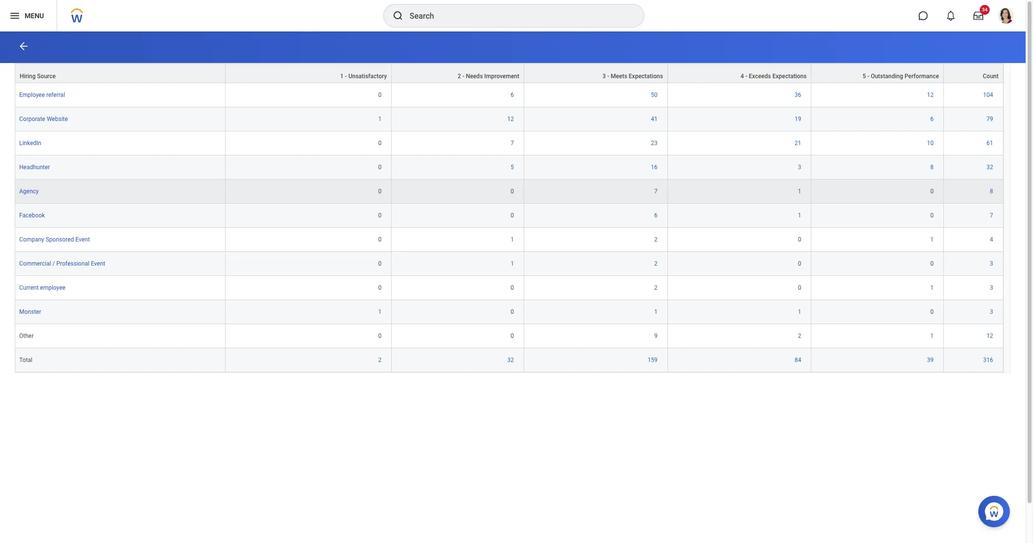 Task type: describe. For each thing, give the bounding box(es) containing it.
1 horizontal spatial 6 button
[[654, 212, 659, 220]]

employee referral link
[[19, 90, 65, 99]]

row containing total
[[15, 349, 1004, 373]]

316
[[983, 357, 993, 364]]

3 button for monster
[[990, 308, 995, 316]]

0 horizontal spatial 6 button
[[511, 91, 516, 99]]

row containing commercial / professional event
[[15, 252, 1004, 276]]

0 vertical spatial 8
[[931, 164, 934, 171]]

10 button
[[927, 139, 935, 147]]

facebook link
[[19, 210, 45, 219]]

performance
[[905, 73, 939, 80]]

commercial
[[19, 261, 51, 268]]

1 horizontal spatial 6
[[654, 212, 658, 219]]

headhunter
[[19, 164, 50, 171]]

3 - meets expectations button
[[524, 64, 668, 83]]

1 horizontal spatial 8 button
[[990, 188, 995, 196]]

corporate
[[19, 116, 45, 123]]

0 horizontal spatial 12
[[507, 116, 514, 123]]

meets
[[611, 73, 627, 80]]

32 for the left 32 button
[[507, 357, 514, 364]]

41 button
[[651, 115, 659, 123]]

9
[[654, 333, 658, 340]]

10
[[927, 140, 934, 147]]

0 horizontal spatial 12 button
[[507, 115, 516, 123]]

1 horizontal spatial 12
[[927, 92, 934, 99]]

2 inside "popup button"
[[458, 73, 461, 80]]

2 horizontal spatial 6 button
[[931, 115, 935, 123]]

referral
[[46, 92, 65, 99]]

0 vertical spatial 7 button
[[511, 139, 516, 147]]

search image
[[392, 10, 404, 22]]

4 - exceeds expectations
[[741, 73, 807, 80]]

104 button
[[983, 91, 995, 99]]

website
[[47, 116, 68, 123]]

- for 1
[[345, 73, 347, 80]]

104
[[983, 92, 993, 99]]

34 button
[[968, 5, 990, 27]]

1 vertical spatial 7 button
[[654, 188, 659, 196]]

other element
[[19, 331, 34, 340]]

1 vertical spatial event
[[91, 261, 105, 268]]

justify image
[[9, 10, 21, 22]]

50
[[651, 92, 658, 99]]

23
[[651, 140, 658, 147]]

current employee
[[19, 285, 65, 292]]

row containing facebook
[[15, 204, 1004, 228]]

linkedin link
[[19, 138, 41, 147]]

159 button
[[648, 357, 659, 365]]

menu button
[[0, 0, 57, 32]]

61
[[987, 140, 993, 147]]

source
[[37, 73, 56, 80]]

commercial / professional event link
[[19, 259, 105, 268]]

professional
[[56, 261, 89, 268]]

row containing agency
[[15, 180, 1004, 204]]

3 button for commercial / professional event
[[990, 260, 995, 268]]

profile logan mcneil image
[[998, 8, 1014, 26]]

inbox large image
[[974, 11, 983, 21]]

main content containing hiring source
[[0, 32, 1026, 378]]

company sponsored event link
[[19, 235, 90, 243]]

2 horizontal spatial 12
[[987, 333, 993, 340]]

previous page image
[[18, 40, 30, 52]]

1 - unsatisfactory
[[340, 73, 387, 80]]

monster link
[[19, 307, 41, 316]]

Search Workday  search field
[[410, 5, 624, 27]]

36
[[795, 92, 801, 99]]

current employee link
[[19, 283, 65, 292]]

79 button
[[987, 115, 995, 123]]

row containing linkedin
[[15, 132, 1004, 156]]

23 button
[[651, 139, 659, 147]]

employee referral
[[19, 92, 65, 99]]

improvement
[[484, 73, 519, 80]]

5 button
[[511, 164, 516, 172]]

commercial / professional event
[[19, 261, 105, 268]]

19 button
[[795, 115, 803, 123]]

7 for middle '7' button
[[654, 188, 658, 195]]

84
[[795, 357, 801, 364]]

9 button
[[654, 333, 659, 341]]

21
[[795, 140, 801, 147]]

34
[[982, 7, 988, 12]]

row containing monster
[[15, 301, 1004, 325]]

1 horizontal spatial 12 button
[[927, 91, 935, 99]]

4 button
[[990, 236, 995, 244]]

4 for 4 - exceeds expectations
[[741, 73, 744, 80]]

3 inside popup button
[[603, 73, 606, 80]]

2 horizontal spatial 12 button
[[987, 333, 995, 341]]

0 horizontal spatial 32 button
[[507, 357, 516, 365]]

row containing employee referral
[[15, 83, 1004, 107]]

row containing hiring source
[[15, 64, 1004, 83]]

employee
[[19, 92, 45, 99]]

4 - exceeds expectations button
[[668, 64, 811, 83]]



Task type: locate. For each thing, give the bounding box(es) containing it.
1 vertical spatial 7
[[654, 188, 658, 195]]

3 for commercial / professional event
[[990, 261, 993, 268]]

61 button
[[987, 139, 995, 147]]

7 for the bottom '7' button
[[990, 212, 993, 219]]

5 inside popup button
[[863, 73, 866, 80]]

2 horizontal spatial 6
[[931, 116, 934, 123]]

6 up 10 button
[[931, 116, 934, 123]]

84 button
[[795, 357, 803, 365]]

company
[[19, 237, 44, 243]]

1 horizontal spatial expectations
[[773, 73, 807, 80]]

0
[[378, 92, 382, 99], [378, 140, 382, 147], [378, 164, 382, 171], [378, 188, 382, 195], [511, 188, 514, 195], [931, 188, 934, 195], [378, 212, 382, 219], [511, 212, 514, 219], [931, 212, 934, 219], [378, 237, 382, 243], [798, 237, 801, 243], [378, 261, 382, 268], [798, 261, 801, 268], [931, 261, 934, 268], [378, 285, 382, 292], [511, 285, 514, 292], [798, 285, 801, 292], [511, 309, 514, 316], [931, 309, 934, 316], [378, 333, 382, 340], [511, 333, 514, 340]]

12 button down improvement
[[507, 115, 516, 123]]

5 - outstanding performance
[[863, 73, 939, 80]]

0 horizontal spatial 7
[[511, 140, 514, 147]]

3 button for current employee
[[990, 284, 995, 292]]

- left needs
[[463, 73, 465, 80]]

5 - from the left
[[868, 73, 869, 80]]

row containing other
[[15, 325, 1004, 349]]

8 button down 10 button
[[931, 164, 935, 172]]

19
[[795, 116, 801, 123]]

0 button
[[378, 91, 383, 99], [378, 139, 383, 147], [378, 164, 383, 172], [378, 188, 383, 196], [511, 188, 516, 196], [931, 188, 935, 196], [378, 212, 383, 220], [511, 212, 516, 220], [931, 212, 935, 220], [378, 236, 383, 244], [798, 236, 803, 244], [378, 260, 383, 268], [798, 260, 803, 268], [931, 260, 935, 268], [378, 284, 383, 292], [511, 284, 516, 292], [798, 284, 803, 292], [511, 308, 516, 316], [931, 308, 935, 316], [378, 333, 383, 341], [511, 333, 516, 341]]

5 for 5
[[511, 164, 514, 171]]

1 horizontal spatial 7
[[654, 188, 658, 195]]

7
[[511, 140, 514, 147], [654, 188, 658, 195], [990, 212, 993, 219]]

0 vertical spatial 5
[[863, 73, 866, 80]]

4 for 4
[[990, 237, 993, 243]]

0 horizontal spatial 5
[[511, 164, 514, 171]]

- left exceeds
[[746, 73, 748, 80]]

39 button
[[927, 357, 935, 365]]

0 vertical spatial 8 button
[[931, 164, 935, 172]]

2 horizontal spatial 7
[[990, 212, 993, 219]]

1 vertical spatial 5
[[511, 164, 514, 171]]

expectations for 3 - meets expectations
[[629, 73, 663, 80]]

0 horizontal spatial expectations
[[629, 73, 663, 80]]

0 vertical spatial event
[[75, 237, 90, 243]]

- left unsatisfactory
[[345, 73, 347, 80]]

6 button
[[511, 91, 516, 99], [931, 115, 935, 123], [654, 212, 659, 220]]

0 horizontal spatial 6
[[511, 92, 514, 99]]

0 vertical spatial 4
[[741, 73, 744, 80]]

3 for monster
[[990, 309, 993, 316]]

32 button
[[987, 164, 995, 172], [507, 357, 516, 365]]

2 horizontal spatial 7 button
[[990, 212, 995, 220]]

8 button
[[931, 164, 935, 172], [990, 188, 995, 196]]

2 button for commercial / professional event
[[654, 260, 659, 268]]

expectations up the 50
[[629, 73, 663, 80]]

1 inside popup button
[[340, 73, 344, 80]]

0 vertical spatial 12
[[927, 92, 934, 99]]

- for 4
[[746, 73, 748, 80]]

1 horizontal spatial 5
[[863, 73, 866, 80]]

agency
[[19, 188, 39, 195]]

1 horizontal spatial 4
[[990, 237, 993, 243]]

7 button up 5 button
[[511, 139, 516, 147]]

2 button for company sponsored event
[[654, 236, 659, 244]]

13 row from the top
[[15, 349, 1004, 373]]

2 - from the left
[[463, 73, 465, 80]]

1 horizontal spatial event
[[91, 261, 105, 268]]

1 vertical spatial 8
[[990, 188, 993, 195]]

2 - needs improvement
[[458, 73, 519, 80]]

32 for topmost 32 button
[[987, 164, 993, 171]]

12 down performance
[[927, 92, 934, 99]]

21 button
[[795, 139, 803, 147]]

event right "sponsored"
[[75, 237, 90, 243]]

7 for the top '7' button
[[511, 140, 514, 147]]

1 vertical spatial 6 button
[[931, 115, 935, 123]]

2 vertical spatial 6
[[654, 212, 658, 219]]

8 down 61 button
[[990, 188, 993, 195]]

7 button down '16' button at the top
[[654, 188, 659, 196]]

6 down improvement
[[511, 92, 514, 99]]

0 horizontal spatial event
[[75, 237, 90, 243]]

1 expectations from the left
[[629, 73, 663, 80]]

12 button down performance
[[927, 91, 935, 99]]

1 horizontal spatial 8
[[990, 188, 993, 195]]

3 for current employee
[[990, 285, 993, 292]]

7 row from the top
[[15, 204, 1004, 228]]

2 vertical spatial 7
[[990, 212, 993, 219]]

0 horizontal spatial 4
[[741, 73, 744, 80]]

- inside popup button
[[345, 73, 347, 80]]

main content
[[0, 32, 1026, 378]]

5
[[863, 73, 866, 80], [511, 164, 514, 171]]

3 button
[[798, 164, 803, 172], [990, 260, 995, 268], [990, 284, 995, 292], [990, 308, 995, 316]]

12 up 316 "button"
[[987, 333, 993, 340]]

4 inside popup button
[[741, 73, 744, 80]]

7 down '16' button at the top
[[654, 188, 658, 195]]

0 vertical spatial 12 button
[[927, 91, 935, 99]]

8 down 10 button
[[931, 164, 934, 171]]

count button
[[944, 64, 1003, 83]]

1 - from the left
[[345, 73, 347, 80]]

0 vertical spatial 6
[[511, 92, 514, 99]]

8 row from the top
[[15, 228, 1004, 252]]

6
[[511, 92, 514, 99], [931, 116, 934, 123], [654, 212, 658, 219]]

0 vertical spatial 32
[[987, 164, 993, 171]]

2 expectations from the left
[[773, 73, 807, 80]]

hiring
[[20, 73, 36, 80]]

other
[[19, 333, 34, 340]]

hiring source button
[[15, 64, 225, 83]]

8 button up 4 button on the top of the page
[[990, 188, 995, 196]]

7 button up 4 button on the top of the page
[[990, 212, 995, 220]]

6 button down '16' button at the top
[[654, 212, 659, 220]]

1 vertical spatial 12 button
[[507, 115, 516, 123]]

5 inside button
[[511, 164, 514, 171]]

9 row from the top
[[15, 252, 1004, 276]]

unsatisfactory
[[348, 73, 387, 80]]

-
[[345, 73, 347, 80], [463, 73, 465, 80], [607, 73, 609, 80], [746, 73, 748, 80], [868, 73, 869, 80]]

outstanding
[[871, 73, 903, 80]]

159
[[648, 357, 658, 364]]

corporate website link
[[19, 114, 68, 123]]

32
[[987, 164, 993, 171], [507, 357, 514, 364]]

corporate website
[[19, 116, 68, 123]]

4 row from the top
[[15, 132, 1004, 156]]

5 row from the top
[[15, 156, 1004, 180]]

11 row from the top
[[15, 301, 1004, 325]]

1 vertical spatial 6
[[931, 116, 934, 123]]

6 row from the top
[[15, 180, 1004, 204]]

- left outstanding
[[868, 73, 869, 80]]

company sponsored event
[[19, 237, 90, 243]]

0 horizontal spatial 32
[[507, 357, 514, 364]]

exceeds
[[749, 73, 771, 80]]

1 button
[[378, 115, 383, 123], [798, 188, 803, 196], [798, 212, 803, 220], [511, 236, 516, 244], [931, 236, 935, 244], [511, 260, 516, 268], [931, 284, 935, 292], [378, 308, 383, 316], [654, 308, 659, 316], [798, 308, 803, 316], [931, 333, 935, 341]]

12
[[927, 92, 934, 99], [507, 116, 514, 123], [987, 333, 993, 340]]

2 - needs improvement button
[[392, 64, 524, 83]]

7 up 4 button on the top of the page
[[990, 212, 993, 219]]

facebook
[[19, 212, 45, 219]]

12 down improvement
[[507, 116, 514, 123]]

expectations up 36
[[773, 73, 807, 80]]

sponsored
[[46, 237, 74, 243]]

1 horizontal spatial 32
[[987, 164, 993, 171]]

linkedin
[[19, 140, 41, 147]]

row containing company sponsored event
[[15, 228, 1004, 252]]

2 vertical spatial 7 button
[[990, 212, 995, 220]]

1 horizontal spatial 32 button
[[987, 164, 995, 172]]

event right "professional"
[[91, 261, 105, 268]]

6 button down improvement
[[511, 91, 516, 99]]

6 down '16' button at the top
[[654, 212, 658, 219]]

- for 3
[[607, 73, 609, 80]]

2 button
[[654, 236, 659, 244], [654, 260, 659, 268], [654, 284, 659, 292], [798, 333, 803, 341], [378, 357, 383, 365]]

/
[[53, 261, 55, 268]]

5 for 5 - outstanding performance
[[863, 73, 866, 80]]

total element
[[19, 355, 32, 364]]

36 button
[[795, 91, 803, 99]]

monster
[[19, 309, 41, 316]]

16
[[651, 164, 658, 171]]

0 vertical spatial 7
[[511, 140, 514, 147]]

1 vertical spatial 12
[[507, 116, 514, 123]]

316 button
[[983, 357, 995, 365]]

count
[[983, 73, 999, 80]]

hiring source
[[20, 73, 56, 80]]

3 - meets expectations
[[603, 73, 663, 80]]

1 vertical spatial 4
[[990, 237, 993, 243]]

2 button for current employee
[[654, 284, 659, 292]]

- for 5
[[868, 73, 869, 80]]

50 button
[[651, 91, 659, 99]]

- left meets
[[607, 73, 609, 80]]

expectations for 4 - exceeds expectations
[[773, 73, 807, 80]]

0 horizontal spatial 8 button
[[931, 164, 935, 172]]

row containing current employee
[[15, 276, 1004, 301]]

- for 2
[[463, 73, 465, 80]]

16 button
[[651, 164, 659, 172]]

12 button up 316 "button"
[[987, 333, 995, 341]]

1 vertical spatial 32
[[507, 357, 514, 364]]

3 row from the top
[[15, 107, 1004, 132]]

expectations
[[629, 73, 663, 80], [773, 73, 807, 80]]

0 vertical spatial 6 button
[[511, 91, 516, 99]]

agency link
[[19, 186, 39, 195]]

1 - unsatisfactory button
[[226, 64, 391, 83]]

1
[[340, 73, 344, 80], [378, 116, 382, 123], [798, 188, 801, 195], [798, 212, 801, 219], [511, 237, 514, 243], [931, 237, 934, 243], [511, 261, 514, 268], [931, 285, 934, 292], [378, 309, 382, 316], [654, 309, 658, 316], [798, 309, 801, 316], [931, 333, 934, 340]]

2 row from the top
[[15, 83, 1004, 107]]

5 - outstanding performance button
[[812, 64, 944, 83]]

row
[[15, 64, 1004, 83], [15, 83, 1004, 107], [15, 107, 1004, 132], [15, 132, 1004, 156], [15, 156, 1004, 180], [15, 180, 1004, 204], [15, 204, 1004, 228], [15, 228, 1004, 252], [15, 252, 1004, 276], [15, 276, 1004, 301], [15, 301, 1004, 325], [15, 325, 1004, 349], [15, 349, 1004, 373]]

3 - from the left
[[607, 73, 609, 80]]

79
[[987, 116, 993, 123]]

10 row from the top
[[15, 276, 1004, 301]]

needs
[[466, 73, 483, 80]]

4 - from the left
[[746, 73, 748, 80]]

7 up 5 button
[[511, 140, 514, 147]]

1 row from the top
[[15, 64, 1004, 83]]

headhunter link
[[19, 162, 50, 171]]

0 horizontal spatial 8
[[931, 164, 934, 171]]

menu
[[25, 12, 44, 20]]

notifications large image
[[946, 11, 956, 21]]

41
[[651, 116, 658, 123]]

row containing corporate website
[[15, 107, 1004, 132]]

current
[[19, 285, 39, 292]]

3
[[603, 73, 606, 80], [798, 164, 801, 171], [990, 261, 993, 268], [990, 285, 993, 292], [990, 309, 993, 316]]

1 horizontal spatial 7 button
[[654, 188, 659, 196]]

- inside "popup button"
[[463, 73, 465, 80]]

12 row from the top
[[15, 325, 1004, 349]]

2 vertical spatial 6 button
[[654, 212, 659, 220]]

39
[[927, 357, 934, 364]]

0 vertical spatial 32 button
[[987, 164, 995, 172]]

row containing headhunter
[[15, 156, 1004, 180]]

1 vertical spatial 32 button
[[507, 357, 516, 365]]

total
[[19, 357, 32, 364]]

4 inside button
[[990, 237, 993, 243]]

6 button up 10 button
[[931, 115, 935, 123]]

0 horizontal spatial 7 button
[[511, 139, 516, 147]]

2 vertical spatial 12
[[987, 333, 993, 340]]

1 vertical spatial 8 button
[[990, 188, 995, 196]]

employee
[[40, 285, 65, 292]]

2 vertical spatial 12 button
[[987, 333, 995, 341]]



Task type: vqa. For each thing, say whether or not it's contained in the screenshot.
'list'
no



